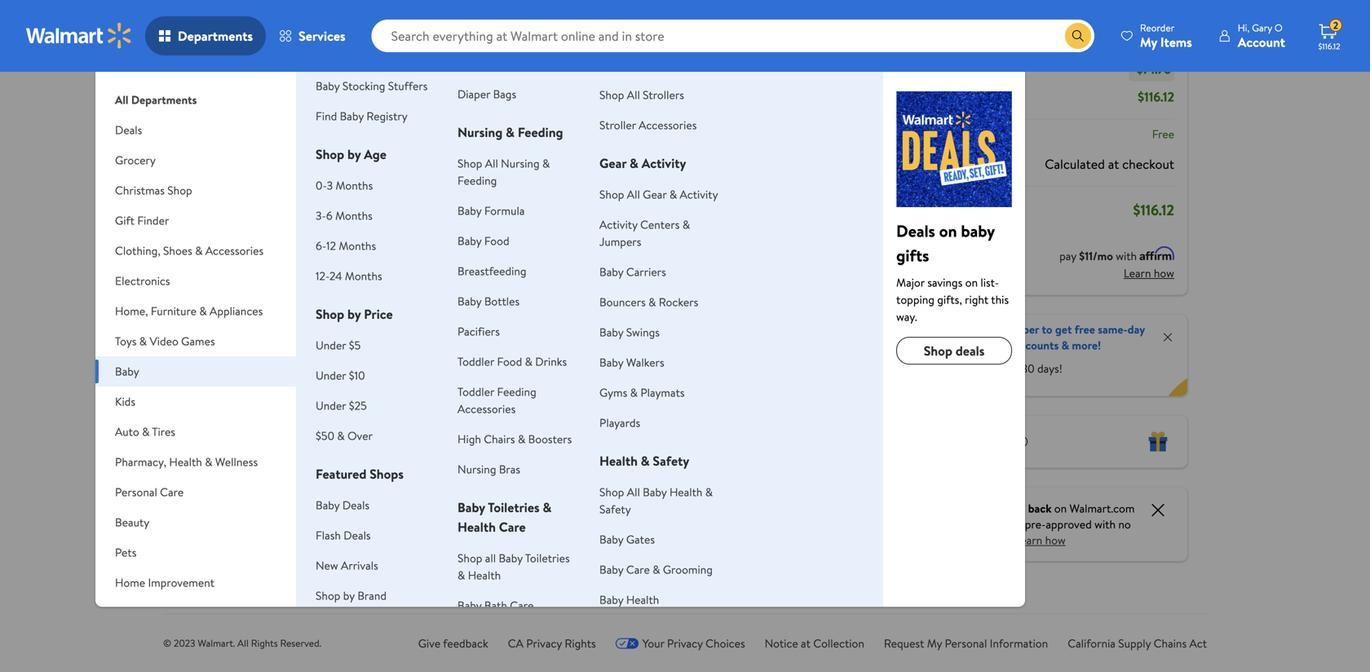 Task type: vqa. For each thing, say whether or not it's contained in the screenshot.
Under
yes



Task type: locate. For each thing, give the bounding box(es) containing it.
now inside now $349.00 $499.00 $349.00/ca xbox series x video game console, black
[[338, 337, 367, 358]]

featured shops
[[316, 465, 404, 483]]

Try Walmart+ free for 30 days! checkbox
[[892, 361, 907, 376]]

2- up "count"
[[594, 457, 603, 471]]

deals button
[[95, 115, 296, 145]]

all for health & safety
[[627, 484, 640, 500]]

baby down baby gates
[[600, 562, 624, 578]]

shipping inside now $349.00 group
[[372, 477, 407, 491]]

1 add from the left
[[241, 292, 261, 308]]

3 add to cart image from the left
[[474, 290, 493, 310]]

by left price
[[348, 305, 361, 323]]

2- down the high
[[468, 463, 477, 477]]

2 vertical spatial under
[[316, 398, 346, 414]]

1 horizontal spatial rights
[[565, 635, 596, 651]]

baby
[[961, 219, 995, 242]]

0 horizontal spatial steel
[[212, 412, 241, 430]]

2 horizontal spatial accessories
[[639, 117, 697, 133]]

$16.98
[[623, 337, 663, 358]]

1 vertical spatial stainless
[[464, 484, 513, 502]]

baby for baby food
[[458, 233, 482, 249]]

2 now from the left
[[338, 337, 367, 358]]

with up 1228
[[522, 412, 547, 430]]

on right back
[[1055, 500, 1067, 516]]

0 vertical spatial by
[[348, 145, 361, 163]]

baby for baby deals
[[316, 497, 340, 513]]

health down the cherries
[[600, 452, 638, 470]]

shop down nursing & feeding at the top of the page
[[458, 155, 482, 171]]

baby for baby bath care
[[458, 598, 482, 613]]

1 now from the left
[[212, 337, 241, 358]]

at for notice
[[801, 635, 811, 651]]

baby inside 'shop all baby toiletries & health'
[[499, 550, 523, 566]]

calculated
[[1045, 155, 1105, 173]]

0 vertical spatial video
[[150, 333, 179, 349]]

add button inside now $349.00 group
[[341, 287, 401, 313]]

2 add to cart image from the left
[[348, 290, 367, 310]]

baby down 80 at the bottom
[[643, 484, 667, 500]]

30
[[1022, 360, 1035, 376]]

shop left all
[[458, 550, 482, 566]]

deals inside deals on baby gifts major savings on list- topping gifts, right this way.
[[897, 219, 936, 242]]

under
[[316, 337, 346, 353], [316, 367, 346, 383], [316, 398, 346, 414]]

0 horizontal spatial video
[[150, 333, 179, 349]]

3 deal from the left
[[597, 188, 616, 202]]

0 vertical spatial stainless
[[233, 394, 282, 412]]

close walmart plus section image
[[1162, 331, 1175, 344]]

calculated at checkout
[[1045, 155, 1175, 173]]

care up 'shop all baby toiletries & health'
[[499, 518, 526, 536]]

shop inside 'shop all baby toiletries & health'
[[458, 550, 482, 566]]

1 vertical spatial food
[[497, 354, 522, 370]]

toiletries down bras
[[488, 498, 540, 516]]

shop inside shop all baby health & safety
[[600, 484, 624, 500]]

1 vertical spatial learn
[[1015, 532, 1043, 548]]

nursing for nursing bras
[[458, 461, 496, 477]]

basket
[[239, 430, 277, 448]]

0 horizontal spatial privacy
[[526, 635, 562, 651]]

1 vertical spatial nursing
[[501, 155, 540, 171]]

stainless inside "now $49.00 $129.99 chefman turbo fry stainless steel air fryer with basket divider, 8 quart"
[[233, 394, 282, 412]]

2 vertical spatial activity
[[600, 217, 638, 232]]

0 vertical spatial accessories
[[639, 117, 697, 133]]

shop for shop all strollers
[[600, 87, 624, 103]]

shop
[[600, 87, 624, 103], [316, 145, 344, 163], [202, 149, 235, 169], [458, 155, 482, 171], [167, 182, 192, 198], [600, 186, 624, 202], [316, 305, 344, 323], [924, 342, 953, 360], [600, 484, 624, 500], [458, 550, 482, 566], [316, 588, 341, 604]]

if
[[982, 516, 989, 532]]

privacy choices icon image
[[616, 638, 639, 649]]

baby right find
[[340, 108, 364, 124]]

3+ up baby deals
[[342, 477, 353, 491]]

add button inside now $49.00 'group'
[[215, 287, 274, 313]]

feeding inside shop all nursing & feeding
[[458, 173, 497, 188]]

0 horizontal spatial how
[[1045, 532, 1066, 548]]

shoes
[[163, 243, 192, 259]]

deals down estimated
[[897, 219, 936, 242]]

now inside "now $49.00 $129.99 chefman turbo fry stainless steel air fryer with basket divider, 8 quart"
[[212, 337, 241, 358]]

toiletries right all
[[525, 550, 570, 566]]

by for age
[[348, 145, 361, 163]]

1 vertical spatial personal
[[945, 635, 987, 651]]

1 vertical spatial video
[[338, 408, 371, 426]]

now for $16.98
[[591, 337, 620, 358]]

learn right risk.
[[1015, 532, 1043, 548]]

0 vertical spatial personal
[[115, 484, 157, 500]]

1 horizontal spatial privacy
[[667, 635, 703, 651]]

diaper bags
[[458, 86, 517, 102]]

1 horizontal spatial my
[[1140, 33, 1158, 51]]

toiletries inside baby toiletries & health care
[[488, 498, 540, 516]]

shop up under $5
[[316, 305, 344, 323]]

2-day shipping inside now $16.98 group
[[594, 457, 655, 471]]

request my personal information
[[884, 635, 1048, 651]]

california
[[1068, 635, 1116, 651]]

gear up centers
[[643, 186, 667, 202]]

1 vertical spatial 3+ day shipping
[[215, 463, 281, 477]]

toiletries inside 'shop all baby toiletries & health'
[[525, 550, 570, 566]]

0 horizontal spatial at
[[801, 635, 811, 651]]

departments inside all departments link
[[131, 92, 197, 108]]

add to cart image inside now $349.00 group
[[348, 290, 367, 310]]

day inside become a member to get free same-day delivery, gas discounts & more!
[[1128, 321, 1145, 337]]

video inside dropdown button
[[150, 333, 179, 349]]

1 vertical spatial 3+
[[215, 463, 226, 477]]

shop down gear & activity at the top of page
[[600, 186, 624, 202]]

shop for shop all baby toiletries & health
[[458, 550, 482, 566]]

2 deal from the left
[[471, 188, 490, 202]]

steel inside now $348.00 $579.00 ge profile™ opal™ nugget ice maker with side tank, countertop icemaker, stainless steel
[[516, 484, 545, 502]]

¢/count
[[612, 372, 650, 388]]

0 vertical spatial learn
[[1124, 265, 1151, 281]]

walmart image
[[26, 23, 132, 49]]

clothing, shoes & accessories button
[[95, 236, 296, 266]]

months for 0-3 months
[[336, 177, 373, 193]]

welch's,
[[591, 390, 636, 408]]

breastfeeding link
[[458, 263, 527, 279]]

1 vertical spatial toiletries
[[525, 550, 570, 566]]

add button inside now $16.98 group
[[593, 287, 653, 313]]

baby left swings
[[600, 324, 624, 340]]

all right walmart.
[[237, 636, 249, 650]]

day left shops at the bottom left of the page
[[355, 477, 370, 491]]

tires
[[152, 424, 175, 440]]

safety down fruit
[[653, 452, 690, 470]]

1 vertical spatial on
[[966, 275, 978, 290]]

nursing down side at the left of page
[[458, 461, 496, 477]]

electronics button
[[95, 266, 296, 296]]

my up '-$71.76'
[[1140, 33, 1158, 51]]

0 vertical spatial under
[[316, 337, 346, 353]]

baby for baby bottles
[[458, 293, 482, 309]]

auto & tires
[[115, 424, 175, 440]]

1 toddler from the top
[[458, 354, 494, 370]]

1 horizontal spatial 3+ day shipping
[[342, 477, 407, 491]]

add to cart image inside now $49.00 'group'
[[221, 290, 241, 310]]

delivery,
[[947, 337, 990, 353]]

give feedback button
[[418, 635, 488, 652]]

major
[[897, 275, 925, 290]]

1 horizontal spatial video
[[338, 408, 371, 426]]

$11/mo
[[1079, 248, 1113, 264]]

opal™
[[464, 394, 497, 412]]

high chairs & boosters
[[458, 431, 572, 447]]

baby down baby formula
[[458, 233, 482, 249]]

how down affirm image
[[1154, 265, 1175, 281]]

1 vertical spatial at
[[801, 635, 811, 651]]

now $349.00 group
[[338, 179, 435, 500]]

shop for shop by age
[[316, 145, 344, 163]]

credit
[[961, 532, 990, 548]]

1 vertical spatial safety
[[600, 501, 631, 517]]

months for 3-6 months
[[335, 208, 373, 224]]

give
[[418, 635, 441, 651]]

get
[[1055, 321, 1072, 337]]

months right 12
[[339, 238, 376, 254]]

rights
[[565, 635, 596, 651], [251, 636, 278, 650]]

steel down bras
[[516, 484, 545, 502]]

under left $10
[[316, 367, 346, 383]]

baby for baby swings
[[600, 324, 624, 340]]

banner
[[879, 314, 1188, 396]]

1 horizontal spatial stainless
[[464, 484, 513, 502]]

$116.12
[[1319, 41, 1341, 52], [1138, 88, 1175, 106], [1133, 200, 1175, 220]]

strollers up shop all strollers
[[600, 55, 647, 73]]

add to cart image inside now $348.00 group
[[474, 290, 493, 310]]

day inside now $16.98 group
[[603, 457, 617, 471]]

diaper bags link
[[458, 86, 517, 102]]

formula
[[484, 203, 525, 219]]

0 horizontal spatial stainless
[[233, 394, 282, 412]]

all up stroller accessories
[[627, 87, 640, 103]]

berries
[[622, 408, 662, 426]]

add to cart image inside now $16.98 group
[[600, 290, 619, 310]]

deal for $16.98
[[597, 188, 616, 202]]

Walmart Site-Wide search field
[[372, 20, 1095, 52]]

2 vertical spatial nursing
[[458, 461, 496, 477]]

air
[[244, 412, 260, 430]]

baby care & grooming link
[[600, 562, 713, 578]]

0 horizontal spatial deal
[[345, 188, 364, 202]]

back
[[1028, 500, 1052, 516]]

privacy for your
[[667, 635, 703, 651]]

activity
[[642, 154, 686, 172], [680, 186, 718, 202], [600, 217, 638, 232]]

add button up $49.00 at the bottom of the page
[[215, 287, 274, 313]]

walmart plus image
[[892, 331, 941, 347]]

0 horizontal spatial personal
[[115, 484, 157, 500]]

toddler inside toddler feeding accessories
[[458, 384, 494, 400]]

0 vertical spatial safety
[[653, 452, 690, 470]]

deals on baby gifts major savings on list- topping gifts, right this way.
[[897, 219, 1009, 325]]

day inside now $49.00 'group'
[[229, 463, 243, 477]]

baby down the icemaker,
[[458, 498, 485, 516]]

0 horizontal spatial free
[[981, 360, 1002, 376]]

3+ up diaper
[[468, 25, 479, 39]]

3 under from the top
[[316, 398, 346, 414]]

1 add to cart image from the left
[[221, 290, 241, 310]]

food for baby
[[484, 233, 510, 249]]

1 privacy from the left
[[526, 635, 562, 651]]

0 vertical spatial at
[[1108, 155, 1119, 173]]

baby up 'baby food'
[[458, 203, 482, 219]]

all right "count"
[[627, 484, 640, 500]]

baby up privacy choices icon
[[600, 592, 624, 608]]

baby down jumpers
[[600, 264, 624, 280]]

0 horizontal spatial learn
[[1015, 532, 1043, 548]]

shop for shop all nursing & feeding
[[458, 155, 482, 171]]

$49.00
[[245, 337, 289, 358]]

1 horizontal spatial free
[[1075, 321, 1095, 337]]

count
[[591, 480, 626, 498]]

4 add to cart image from the left
[[600, 290, 619, 310]]

0 vertical spatial nursing
[[458, 123, 503, 141]]

snacks
[[591, 444, 629, 462]]

strollers up stroller accessories
[[643, 87, 684, 103]]

4 now from the left
[[591, 337, 620, 358]]

0 vertical spatial steel
[[212, 412, 241, 430]]

shop left the more at the top of page
[[202, 149, 235, 169]]

1 vertical spatial accessories
[[205, 243, 264, 259]]

deal inside now $16.98 group
[[597, 188, 616, 202]]

a
[[990, 321, 995, 337]]

baby for baby health
[[600, 592, 624, 608]]

shop for shop by brand
[[316, 588, 341, 604]]

0 vertical spatial on
[[939, 219, 957, 242]]

deals up grocery
[[115, 122, 142, 138]]

baby up find
[[316, 78, 340, 94]]

shop up "3"
[[316, 145, 344, 163]]

toddler for toddler feeding accessories
[[458, 384, 494, 400]]

1 vertical spatial my
[[927, 635, 942, 651]]

1 horizontal spatial at
[[1108, 155, 1119, 173]]

2 add button from the left
[[341, 287, 401, 313]]

shop down pouches,
[[600, 484, 624, 500]]

3+ day shipping up baby deals link
[[342, 477, 407, 491]]

food up profile™
[[497, 354, 522, 370]]

0 horizontal spatial my
[[927, 635, 942, 651]]

how down 'earn 5% cash back on walmart.com'
[[1045, 532, 1066, 548]]

3+ day shipping down basket
[[215, 463, 281, 477]]

shop all nursing & feeding
[[458, 155, 550, 188]]

shop all baby toiletries & health link
[[458, 550, 570, 583]]

add to cart image
[[221, 290, 241, 310], [348, 290, 367, 310], [474, 290, 493, 310], [600, 290, 619, 310]]

months right 6
[[335, 208, 373, 224]]

2-day shipping inside now $348.00 group
[[468, 463, 528, 477]]

bath
[[484, 598, 507, 613]]

2 vertical spatial 3+
[[342, 477, 353, 491]]

'n
[[666, 408, 678, 426]]

shop by price
[[316, 305, 393, 323]]

add button inside now $348.00 group
[[467, 287, 527, 313]]

2023
[[174, 636, 195, 650]]

rights left privacy choices icon
[[565, 635, 596, 651]]

0 vertical spatial 3+ day shipping
[[468, 25, 533, 39]]

day left 'close walmart plus section' image
[[1128, 321, 1145, 337]]

same-
[[1098, 321, 1128, 337]]

my
[[1140, 33, 1158, 51], [927, 635, 942, 651]]

0 horizontal spatial 3+ day shipping
[[215, 463, 281, 477]]

departments up deals dropdown button
[[131, 92, 197, 108]]

fryer
[[263, 412, 293, 430]]

appliances
[[210, 303, 263, 319]]

accessories
[[639, 117, 697, 133], [205, 243, 264, 259], [458, 401, 516, 417]]

pets
[[115, 545, 137, 560]]

shop down 'grocery' dropdown button
[[167, 182, 192, 198]]

shop inside shop all nursing & feeding
[[458, 155, 482, 171]]

free
[[1152, 126, 1175, 142]]

2-day shipping
[[215, 25, 276, 39], [594, 25, 655, 39], [342, 48, 402, 62], [594, 457, 655, 471], [468, 463, 528, 477]]

learn how link
[[1015, 532, 1066, 548]]

all inside shop all nursing & feeding
[[485, 155, 498, 171]]

3+ inside now $49.00 'group'
[[215, 463, 226, 477]]

shop down "new"
[[316, 588, 341, 604]]

1 vertical spatial departments
[[131, 92, 197, 108]]

0 vertical spatial toddler
[[458, 354, 494, 370]]

gift finder
[[115, 213, 169, 228]]

christmas shop
[[115, 182, 192, 198]]

patio & garden
[[115, 605, 190, 621]]

on down estimated total
[[939, 219, 957, 242]]

2 vertical spatial on
[[1055, 500, 1067, 516]]

care inside dropdown button
[[160, 484, 184, 500]]

pre-
[[1025, 516, 1046, 532]]

safety down "count"
[[600, 501, 631, 517]]

collection
[[814, 635, 865, 651]]

add to cart image for now $349.00
[[348, 290, 367, 310]]

2 vertical spatial feeding
[[497, 384, 537, 400]]

activity up shop all gear & activity link
[[642, 154, 686, 172]]

1 vertical spatial toddler
[[458, 384, 494, 400]]

toddler up ge
[[458, 354, 494, 370]]

add button down "baby carriers"
[[593, 287, 653, 313]]

1 vertical spatial free
[[981, 360, 1002, 376]]

2- down the pickup
[[342, 48, 350, 62]]

2- inside now $348.00 group
[[468, 463, 477, 477]]

now $16.98 group
[[591, 179, 687, 498]]

0 vertical spatial free
[[1075, 321, 1095, 337]]

under left $5
[[316, 337, 346, 353]]

1 horizontal spatial gear
[[643, 186, 667, 202]]

now $348.00 $579.00 ge profile™ opal™ nugget ice maker with side tank, countertop icemaker, stainless steel
[[464, 337, 551, 502]]

0 vertical spatial food
[[484, 233, 510, 249]]

1 horizontal spatial steel
[[516, 484, 545, 502]]

my for personal
[[927, 635, 942, 651]]

2 add from the left
[[367, 292, 387, 308]]

3 now from the left
[[464, 337, 494, 358]]

0 horizontal spatial 3+
[[215, 463, 226, 477]]

$50 & over link
[[316, 428, 373, 444]]

food up 'breastfeeding' link
[[484, 233, 510, 249]]

0 horizontal spatial safety
[[600, 501, 631, 517]]

1 horizontal spatial how
[[1154, 265, 1175, 281]]

2 toddler from the top
[[458, 384, 494, 400]]

nursing inside shop all nursing & feeding
[[501, 155, 540, 171]]

3 add from the left
[[493, 292, 514, 308]]

with up wellness
[[212, 430, 236, 448]]

baby inside baby toiletries & health care
[[458, 498, 485, 516]]

deal up 3-6 months
[[345, 188, 364, 202]]

privacy right ca
[[526, 635, 562, 651]]

add to cart image for now $49.00
[[221, 290, 241, 310]]

$116.12 up affirm image
[[1133, 200, 1175, 220]]

personal left information
[[945, 635, 987, 651]]

1 add button from the left
[[215, 287, 274, 313]]

6-12 months link
[[316, 238, 376, 254]]

& inside shop all nursing & feeding
[[542, 155, 550, 171]]

1 under from the top
[[316, 337, 346, 353]]

3 add button from the left
[[467, 287, 527, 313]]

3+ day shipping up bags
[[468, 25, 533, 39]]

Search search field
[[372, 20, 1095, 52]]

furniture
[[151, 303, 197, 319]]

now $348.00 group
[[464, 179, 561, 502]]

learn how down back
[[1015, 532, 1066, 548]]

4 add from the left
[[619, 292, 640, 308]]

how
[[1154, 265, 1175, 281], [1045, 532, 1066, 548]]

add button for now $349.00
[[341, 287, 401, 313]]

my inside the "reorder my items"
[[1140, 33, 1158, 51]]

2 vertical spatial accessories
[[458, 401, 516, 417]]

0 vertical spatial departments
[[178, 27, 253, 45]]

baby formula
[[458, 203, 525, 219]]

food
[[484, 233, 510, 249], [497, 354, 522, 370]]

1 vertical spatial steel
[[516, 484, 545, 502]]

baby image
[[897, 91, 1012, 207]]

by left the brand
[[343, 588, 355, 604]]

now inside now $16.98 $24.28 21.2 ¢/count welch's, gluten free,  berries 'n cherries fruit snacks 0.8oz pouches, 80 count case
[[591, 337, 620, 358]]

1 horizontal spatial learn
[[1124, 265, 1151, 281]]

months right 24
[[345, 268, 382, 284]]

1 horizontal spatial accessories
[[458, 401, 516, 417]]

add button for now $348.00
[[467, 287, 527, 313]]

gift finder button
[[95, 206, 296, 236]]

0 vertical spatial learn how
[[1124, 265, 1175, 281]]

baby up flash on the bottom
[[316, 497, 340, 513]]

$24.28
[[591, 358, 624, 374]]

2 under from the top
[[316, 367, 346, 383]]

departments
[[178, 27, 253, 45], [131, 92, 197, 108]]

deals
[[115, 122, 142, 138], [275, 149, 310, 169], [897, 219, 936, 242], [342, 497, 370, 513], [344, 527, 371, 543]]

months right "3"
[[336, 177, 373, 193]]

1 horizontal spatial learn how
[[1124, 265, 1175, 281]]

all up grocery
[[115, 92, 128, 108]]

add inside now $349.00 group
[[367, 292, 387, 308]]

privacy right your
[[667, 635, 703, 651]]

all for strollers
[[627, 87, 640, 103]]

2 horizontal spatial deal
[[597, 188, 616, 202]]

0 vertical spatial my
[[1140, 33, 1158, 51]]

this
[[991, 292, 1009, 308]]

add down breastfeeding
[[493, 292, 514, 308]]

0 vertical spatial toiletries
[[488, 498, 540, 516]]

care
[[160, 484, 184, 500], [499, 518, 526, 536], [626, 562, 650, 578], [510, 598, 534, 613]]

departments up all departments link
[[178, 27, 253, 45]]

shop for shop deals
[[924, 342, 953, 360]]

1 horizontal spatial deal
[[471, 188, 490, 202]]

stroller accessories
[[600, 117, 697, 133]]

3+ up personal care dropdown button
[[215, 463, 226, 477]]

learn down affirm image
[[1124, 265, 1151, 281]]

reserved.
[[280, 636, 321, 650]]

1 vertical spatial activity
[[680, 186, 718, 202]]

baby up 21.2
[[600, 354, 624, 370]]

2 horizontal spatial 3+
[[468, 25, 479, 39]]

2 privacy from the left
[[667, 635, 703, 651]]

$499.00
[[338, 358, 379, 374]]

2 horizontal spatial on
[[1055, 500, 1067, 516]]

gyms
[[600, 385, 628, 401]]

privacy for ca
[[526, 635, 562, 651]]

baby swings link
[[600, 324, 660, 340]]

$187.88
[[1134, 32, 1175, 50]]

4 add button from the left
[[593, 287, 653, 313]]

add button down breastfeeding
[[467, 287, 527, 313]]

1228
[[517, 436, 536, 450]]

all down nursing & feeding at the top of the page
[[485, 155, 498, 171]]

all inside shop all baby health & safety
[[627, 484, 640, 500]]

shop for shop all gear & activity
[[600, 186, 624, 202]]

0 vertical spatial 3+
[[468, 25, 479, 39]]

now inside now $348.00 $579.00 ge profile™ opal™ nugget ice maker with side tank, countertop icemaker, stainless steel
[[464, 337, 494, 358]]

day up the shop all strollers link
[[603, 25, 617, 39]]

learn how down affirm image
[[1124, 265, 1175, 281]]

1 vertical spatial feeding
[[458, 173, 497, 188]]

©
[[163, 636, 171, 650]]

health down auto & tires dropdown button
[[169, 454, 202, 470]]

all for nursing & feeding
[[485, 155, 498, 171]]

3+ day shipping inside now $349.00 group
[[342, 477, 407, 491]]

0 vertical spatial feeding
[[518, 123, 563, 141]]

estimated
[[892, 201, 949, 219]]

2- inside now $16.98 group
[[594, 457, 603, 471]]

gear
[[600, 154, 627, 172], [643, 186, 667, 202]]

health up all
[[458, 518, 496, 536]]

activity down gear & activity at the top of page
[[680, 186, 718, 202]]

0 horizontal spatial gear
[[600, 154, 627, 172]]

deal inside now $349.00 group
[[345, 188, 364, 202]]

chairs
[[484, 431, 515, 447]]

1 horizontal spatial 3+
[[342, 477, 353, 491]]

free inside become a member to get free same-day delivery, gas discounts & more!
[[1075, 321, 1095, 337]]

1 vertical spatial under
[[316, 367, 346, 383]]

day up diaper bags link
[[481, 25, 496, 39]]

80
[[644, 462, 659, 480]]

1 vertical spatial gear
[[643, 186, 667, 202]]

services
[[299, 27, 346, 45]]

baby left the gates
[[600, 531, 624, 547]]

1 deal from the left
[[345, 188, 364, 202]]

baby inside dropdown button
[[115, 363, 139, 379]]

& inside 'shop all baby toiletries & health'
[[458, 567, 465, 583]]

baby left bath
[[458, 598, 482, 613]]

3+ inside now $349.00 group
[[342, 477, 353, 491]]

baby right all
[[499, 550, 523, 566]]



Task type: describe. For each thing, give the bounding box(es) containing it.
baby care & grooming
[[600, 562, 713, 578]]

my for items
[[1140, 33, 1158, 51]]

1 vertical spatial $116.12
[[1138, 88, 1175, 106]]

kids button
[[95, 387, 296, 417]]

accessories inside dropdown button
[[205, 243, 264, 259]]

1 horizontal spatial on
[[966, 275, 978, 290]]

$579.00
[[464, 358, 503, 374]]

stainless inside now $348.00 $579.00 ge profile™ opal™ nugget ice maker with side tank, countertop icemaker, stainless steel
[[464, 484, 513, 502]]

shop deals link
[[897, 337, 1012, 365]]

under for under $25
[[316, 398, 346, 414]]

boosters
[[528, 431, 572, 447]]

steel inside "now $49.00 $129.99 chefman turbo fry stainless steel air fryer with basket divider, 8 quart"
[[212, 412, 241, 430]]

search icon image
[[1072, 29, 1085, 42]]

at for calculated
[[1108, 155, 1119, 173]]

quart
[[269, 448, 303, 466]]

health inside baby toiletries & health care
[[458, 518, 496, 536]]

hi, gary o account
[[1238, 21, 1286, 51]]

baby carriers
[[600, 264, 666, 280]]

age
[[364, 145, 387, 163]]

deals down the featured shops
[[342, 497, 370, 513]]

jumpers
[[600, 234, 641, 250]]

banner containing become a member to get free same-day delivery, gas discounts & more!
[[879, 314, 1188, 396]]

baby inside shop all baby health & safety
[[643, 484, 667, 500]]

learn more about gifting image
[[1016, 435, 1029, 448]]

flash
[[316, 527, 341, 543]]

your
[[643, 635, 665, 651]]

baby for baby gates
[[600, 531, 624, 547]]

earn
[[961, 500, 984, 516]]

shop inside dropdown button
[[167, 182, 192, 198]]

day inside now $349.00 group
[[355, 477, 370, 491]]

series
[[369, 390, 403, 408]]

discounts
[[1012, 337, 1059, 353]]

new arrivals link
[[316, 558, 378, 573]]

2 vertical spatial $116.12
[[1133, 200, 1175, 220]]

0 vertical spatial gear
[[600, 154, 627, 172]]

by for price
[[348, 305, 361, 323]]

24
[[329, 268, 342, 284]]

stroller
[[600, 117, 636, 133]]

0 vertical spatial strollers
[[600, 55, 647, 73]]

try walmart+ free for 30 days!
[[913, 360, 1063, 376]]

with inside see if you're pre-approved with no credit risk.
[[1095, 516, 1116, 532]]

flash deals link
[[316, 527, 371, 543]]

$349.00/ca
[[338, 372, 393, 388]]

shop more deals
[[202, 149, 310, 169]]

nursing for nursing & feeding
[[458, 123, 503, 141]]

all for gear & activity
[[627, 186, 640, 202]]

by for brand
[[343, 588, 355, 604]]

& inside become a member to get free same-day delivery, gas discounts & more!
[[1062, 337, 1070, 353]]

1 horizontal spatial safety
[[653, 452, 690, 470]]

affirm image
[[1140, 246, 1175, 260]]

high chairs & boosters link
[[458, 431, 572, 447]]

baby for baby dropdown button
[[115, 363, 139, 379]]

request
[[884, 635, 925, 651]]

playards
[[600, 415, 641, 431]]

home
[[115, 575, 145, 591]]

shipping inside now $348.00 group
[[493, 463, 528, 477]]

& inside baby toiletries & health care
[[543, 498, 552, 516]]

side
[[464, 430, 488, 448]]

dismiss capital one banner image
[[1149, 500, 1168, 520]]

baby carriers link
[[600, 264, 666, 280]]

notice at collection
[[765, 635, 865, 651]]

shop for shop all baby health & safety
[[600, 484, 624, 500]]

ice
[[464, 412, 481, 430]]

home, furniture & appliances
[[115, 303, 263, 319]]

21.2
[[591, 372, 609, 388]]

free,
[[591, 408, 619, 426]]

care inside baby toiletries & health care
[[499, 518, 526, 536]]

walmart.com
[[1070, 500, 1135, 516]]

shop all gear & activity link
[[600, 186, 718, 202]]

day down the pickup
[[350, 48, 365, 62]]

add button for now $16.98
[[593, 287, 653, 313]]

health inside shop all baby health & safety
[[670, 484, 703, 500]]

shops
[[370, 465, 404, 483]]

your privacy choices link
[[616, 635, 745, 651]]

savings
[[928, 275, 963, 290]]

activity inside 'activity centers & jumpers'
[[600, 217, 638, 232]]

shop for shop by price
[[316, 305, 344, 323]]

3-
[[316, 208, 326, 224]]

toddler food & drinks
[[458, 354, 567, 370]]

xbox
[[338, 390, 366, 408]]

now for $49.00
[[212, 337, 241, 358]]

gyms & playmats
[[600, 385, 685, 401]]

activity centers & jumpers
[[600, 217, 690, 250]]

with inside now $348.00 $579.00 ge profile™ opal™ nugget ice maker with side tank, countertop icemaker, stainless steel
[[522, 412, 547, 430]]

1 horizontal spatial personal
[[945, 635, 987, 651]]

1 vertical spatial how
[[1045, 532, 1066, 548]]

care right bath
[[510, 598, 534, 613]]

accessories inside toddler feeding accessories
[[458, 401, 516, 417]]

departments inside departments dropdown button
[[178, 27, 253, 45]]

0 vertical spatial $116.12
[[1319, 41, 1341, 52]]

baby for baby carriers
[[600, 264, 624, 280]]

toddler for toddler food & drinks
[[458, 354, 494, 370]]

0 vertical spatial activity
[[642, 154, 686, 172]]

choices
[[706, 635, 745, 651]]

become a member to get free same-day delivery, gas discounts & more!
[[947, 321, 1145, 353]]

ca privacy rights
[[508, 635, 596, 651]]

baby for baby care & grooming
[[600, 562, 624, 578]]

now for $348.00
[[464, 337, 494, 358]]

$10
[[349, 367, 365, 383]]

health inside dropdown button
[[169, 454, 202, 470]]

toddler food & drinks link
[[458, 354, 567, 370]]

patio & garden button
[[95, 598, 296, 628]]

0 vertical spatial how
[[1154, 265, 1175, 281]]

under for under $5
[[316, 337, 346, 353]]

day inside now $348.00 group
[[477, 463, 491, 477]]

beauty button
[[95, 507, 296, 538]]

day up all departments link
[[224, 25, 239, 39]]

supply
[[1119, 635, 1151, 651]]

$50
[[316, 428, 334, 444]]

walkers
[[626, 354, 665, 370]]

clothing,
[[115, 243, 160, 259]]

turbo
[[267, 376, 299, 394]]

months for 6-12 months
[[339, 238, 376, 254]]

0-
[[316, 177, 327, 193]]

care down the gates
[[626, 562, 650, 578]]

baby for baby walkers
[[600, 354, 624, 370]]

deal for $349.00
[[345, 188, 364, 202]]

baby walkers
[[600, 354, 665, 370]]

$71.76
[[1137, 60, 1171, 78]]

0 horizontal spatial learn how
[[1015, 532, 1066, 548]]

food for toddler
[[497, 354, 522, 370]]

personal inside dropdown button
[[115, 484, 157, 500]]

patio
[[115, 605, 140, 621]]

baby for baby toiletries & health care
[[458, 498, 485, 516]]

baby gates link
[[600, 531, 655, 547]]

1 vertical spatial strollers
[[643, 87, 684, 103]]

months for 12-24 months
[[345, 268, 382, 284]]

black
[[391, 426, 421, 444]]

feeding inside toddler feeding accessories
[[497, 384, 537, 400]]

new
[[316, 558, 338, 573]]

services button
[[266, 16, 359, 55]]

add inside now $49.00 'group'
[[241, 292, 261, 308]]

with inside "now $49.00 $129.99 chefman turbo fry stainless steel air fryer with basket divider, 8 quart"
[[212, 430, 236, 448]]

0 horizontal spatial on
[[939, 219, 957, 242]]

baby formula link
[[458, 203, 525, 219]]

o
[[1275, 21, 1283, 35]]

now $49.00 group
[[212, 179, 309, 486]]

cash
[[1004, 500, 1026, 516]]

add to cart image for now $348.00
[[474, 290, 493, 310]]

baby health link
[[600, 592, 659, 608]]

shop all nursing & feeding link
[[458, 155, 550, 188]]

deals right the more at the top of page
[[275, 149, 310, 169]]

diaper
[[458, 86, 490, 102]]

toddler feeding accessories
[[458, 384, 537, 417]]

add inside now $348.00 group
[[493, 292, 514, 308]]

deals right flash on the bottom
[[344, 527, 371, 543]]

& inside shop all baby health & safety
[[705, 484, 713, 500]]

shop by brand
[[316, 588, 387, 604]]

become
[[947, 321, 987, 337]]

shop for shop more deals
[[202, 149, 235, 169]]

5%
[[987, 500, 1001, 516]]

health inside 'shop all baby toiletries & health'
[[468, 567, 501, 583]]

& inside 'activity centers & jumpers'
[[683, 217, 690, 232]]

add to cart image for now $16.98
[[600, 290, 619, 310]]

shipping inside now $49.00 'group'
[[246, 463, 281, 477]]

gifting image
[[1149, 432, 1168, 452]]

under $10
[[316, 367, 365, 383]]

-$71.76
[[1132, 60, 1171, 78]]

carriers
[[626, 264, 666, 280]]

deal inside now $348.00 group
[[471, 188, 490, 202]]

game
[[374, 408, 408, 426]]

bouncers & rockers link
[[600, 294, 699, 310]]

2- up all departments link
[[215, 25, 224, 39]]

3+ day shipping inside now $49.00 'group'
[[215, 463, 281, 477]]

video inside now $349.00 $499.00 $349.00/ca xbox series x video game console, black
[[338, 408, 371, 426]]

pharmacy, health & wellness button
[[95, 447, 296, 477]]

baby for baby stocking stuffers
[[316, 78, 340, 94]]

list-
[[981, 275, 999, 290]]

0 horizontal spatial rights
[[251, 636, 278, 650]]

improvement
[[148, 575, 215, 591]]

add inside now $16.98 group
[[619, 292, 640, 308]]

health down baby care & grooming
[[626, 592, 659, 608]]

under for under $10
[[316, 367, 346, 383]]

all departments link
[[95, 72, 296, 115]]

baby for baby formula
[[458, 203, 482, 219]]

shop all strollers link
[[600, 87, 684, 103]]

savings
[[892, 60, 935, 78]]

taxes
[[892, 155, 923, 173]]

2- up the shop all strollers link
[[594, 25, 603, 39]]

now for $349.00
[[338, 337, 367, 358]]

baby deals
[[316, 497, 370, 513]]

tank,
[[491, 430, 519, 448]]

arrivals
[[341, 558, 378, 573]]

add button for now $49.00
[[215, 287, 274, 313]]

shipping inside now $16.98 group
[[620, 457, 655, 471]]

pets button
[[95, 538, 296, 568]]

with right $11/mo
[[1116, 248, 1137, 264]]

finder
[[137, 213, 169, 228]]

safety inside shop all baby health & safety
[[600, 501, 631, 517]]

deals inside dropdown button
[[115, 122, 142, 138]]



